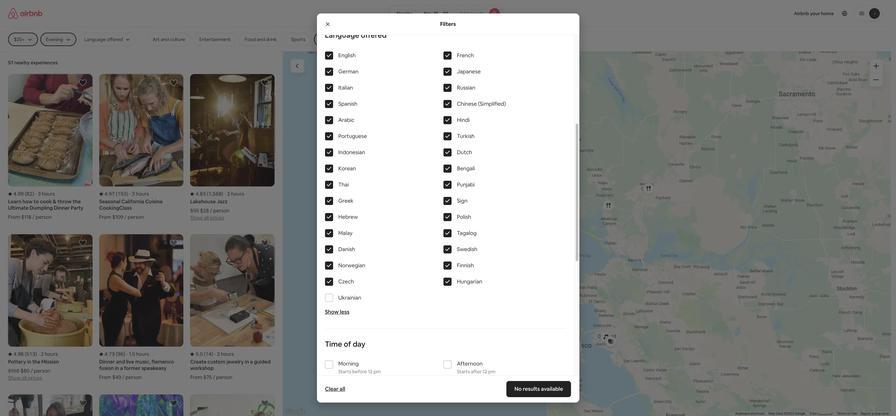 Task type: describe. For each thing, give the bounding box(es) containing it.
and for live
[[116, 359, 125, 365]]

lakehouse
[[190, 198, 216, 205]]

art and culture
[[153, 36, 185, 42]]

2 for (1,568)
[[227, 191, 230, 197]]

day
[[353, 339, 365, 349]]

(simplified)
[[478, 100, 506, 107]]

4.97 (153)
[[105, 191, 128, 197]]

czech
[[338, 278, 354, 285]]

4.83
[[196, 191, 206, 197]]

cuisine
[[145, 198, 163, 205]]

google map
showing 24 experiences. region
[[283, 51, 891, 416]]

57 nearby experiences
[[8, 60, 58, 66]]

5.0 (14)
[[196, 351, 213, 357]]

map data ©2023 google
[[769, 412, 806, 415]]

filters
[[440, 20, 456, 27]]

$118
[[21, 214, 31, 220]]

1.5
[[129, 351, 135, 357]]

$35
[[190, 207, 199, 214]]

$75
[[203, 374, 212, 381]]

· 2 hours for in
[[38, 351, 58, 357]]

terms of use
[[837, 412, 857, 415]]

from inside learn how to cook & throw the ultimate dumpling dinner party from $118 / person
[[8, 214, 20, 220]]

create custom jewelry in a guided workshop group
[[190, 234, 275, 381]]

the inside 'pottery in the mission $100 $80 / person show all prices'
[[32, 359, 40, 365]]

chinese
[[457, 100, 477, 107]]

sports
[[291, 36, 306, 42]]

lakehouse jazz group
[[190, 74, 275, 221]]

arabic
[[338, 116, 355, 124]]

ukrainian
[[338, 294, 361, 301]]

· 2 hours for custom
[[215, 351, 234, 357]]

custom
[[208, 359, 226, 365]]

in inside create custom jewelry in a guided workshop from $75 / person
[[245, 359, 249, 365]]

afternoon starts after 12 pm
[[457, 360, 496, 375]]

Wellness button
[[379, 33, 410, 46]]

experiences
[[31, 60, 58, 66]]

hindi
[[457, 116, 470, 124]]

korean
[[338, 165, 356, 172]]

(82)
[[25, 191, 34, 197]]

seasonal
[[99, 198, 120, 205]]

nov 15 – 30 button
[[418, 5, 454, 22]]

error
[[882, 412, 889, 415]]

food and drink
[[245, 36, 277, 42]]

person inside dinner and live music, flamenco fusion in a former speakeasy from $49 / person
[[126, 374, 142, 381]]

language
[[325, 30, 359, 40]]

polish
[[457, 213, 471, 220]]

–
[[439, 10, 442, 16]]

all inside lakehouse jazz $35 $28 / person show all prices
[[204, 214, 209, 221]]

learn how to cook & throw the ultimate dumpling dinner party from $118 / person
[[8, 198, 83, 220]]

2 for (14)
[[217, 351, 220, 357]]

4.97 out of 5 average rating,  153 reviews image
[[99, 191, 128, 197]]

sightseeing
[[346, 36, 371, 42]]

terms of use link
[[837, 412, 857, 415]]

starts for morning
[[338, 369, 351, 375]]

the inside learn how to cook & throw the ultimate dumpling dinner party from $118 / person
[[73, 198, 81, 205]]

from inside dinner and live music, flamenco fusion in a former speakeasy from $49 / person
[[99, 374, 111, 381]]

afternoon
[[457, 360, 483, 367]]

german
[[338, 68, 359, 75]]

$28
[[200, 207, 209, 214]]

create custom jewelry in a guided workshop from $75 / person
[[190, 359, 271, 381]]

12 for afternoon
[[483, 369, 487, 375]]

clear all button
[[322, 382, 348, 396]]

and for outdoors
[[434, 36, 442, 42]]

filters dialog
[[317, 13, 579, 412]]

Sports button
[[285, 33, 311, 46]]

food
[[245, 36, 256, 42]]

from inside seasonal california cuisine cookingclass from $109 / person
[[99, 214, 111, 220]]

12 for morning
[[368, 369, 373, 375]]

portuguese
[[338, 133, 367, 140]]

dinner and live music, flamenco fusion in a former speakeasy group
[[99, 234, 184, 381]]

tours
[[320, 36, 332, 42]]

wellness
[[385, 36, 404, 42]]

map
[[769, 412, 776, 415]]

add guests
[[459, 10, 484, 16]]

4.73 (96)
[[105, 351, 125, 357]]

use
[[851, 412, 857, 415]]

seasonal california cuisine cookingclass from $109 / person
[[99, 198, 163, 220]]

norwegian
[[338, 262, 365, 269]]

4.73 out of 5 average rating,  96 reviews image
[[99, 351, 125, 357]]

no results available
[[515, 385, 563, 392]]

$100
[[8, 368, 19, 374]]

google
[[795, 412, 806, 415]]

terms
[[837, 412, 847, 415]]

(14)
[[204, 351, 213, 357]]

swedish
[[457, 246, 478, 253]]

starts for afternoon
[[457, 369, 470, 375]]

jazz
[[217, 198, 228, 205]]

· 3 hours for cuisine
[[129, 191, 149, 197]]

of for terms
[[848, 412, 851, 415]]

4.83 (1,568)
[[196, 191, 223, 197]]

4.98 out of 5 average rating,  513 reviews image
[[8, 351, 37, 357]]

4.99 out of 5 average rating,  82 reviews image
[[8, 191, 34, 197]]

no
[[515, 385, 522, 392]]

report a map error
[[861, 412, 889, 415]]

speakeasy
[[142, 365, 167, 371]]

after
[[471, 369, 482, 375]]

shortcuts
[[751, 412, 765, 415]]

show all prices button for show
[[8, 374, 42, 381]]

/ inside seasonal california cuisine cookingclass from $109 / person
[[124, 214, 127, 220]]

keyboard
[[736, 412, 750, 415]]

· 3 hours for to
[[35, 191, 55, 197]]

pottery in the mission group
[[8, 234, 92, 381]]

person inside lakehouse jazz $35 $28 / person show all prices
[[213, 207, 229, 214]]

add to wishlist image for 4.97 (153)
[[170, 79, 178, 87]]

live
[[126, 359, 134, 365]]

· for 4.73 (96)
[[126, 351, 128, 357]]

5 km
[[810, 412, 818, 415]]

add to wishlist image for 4.98 (513)
[[79, 239, 87, 247]]

data
[[776, 412, 783, 415]]

/ inside 'pottery in the mission $100 $80 / person show all prices'
[[31, 368, 33, 374]]

15
[[434, 10, 438, 16]]

music,
[[135, 359, 151, 365]]

create
[[190, 359, 207, 365]]

ultimate
[[8, 205, 29, 211]]

russian
[[457, 84, 475, 91]]

pottery in the mission $100 $80 / person show all prices
[[8, 359, 59, 381]]

from inside create custom jewelry in a guided workshop from $75 / person
[[190, 374, 202, 381]]

language offered
[[325, 30, 387, 40]]

Nature and outdoors button
[[413, 33, 469, 46]]

and for culture
[[161, 36, 169, 42]]

hungarian
[[457, 278, 483, 285]]

google image
[[284, 407, 307, 416]]

show less
[[325, 308, 350, 315]]



Task type: locate. For each thing, give the bounding box(es) containing it.
person down dumpling
[[36, 214, 52, 220]]

1 horizontal spatial 12
[[483, 369, 487, 375]]

· 2 hours
[[225, 191, 244, 197], [38, 351, 58, 357], [215, 351, 234, 357]]

person inside create custom jewelry in a guided workshop from $75 / person
[[216, 374, 232, 381]]

3 inside seasonal california cuisine cookingclass group
[[132, 191, 135, 197]]

before
[[352, 369, 367, 375]]

1 horizontal spatial pm
[[488, 369, 496, 375]]

3 up to
[[38, 191, 41, 197]]

greek
[[338, 197, 354, 204]]

a inside dinner and live music, flamenco fusion in a former speakeasy from $49 / person
[[120, 365, 123, 371]]

dinner
[[54, 205, 70, 211], [99, 359, 115, 365]]

hours inside the dinner and live music, flamenco fusion in a former speakeasy group
[[136, 351, 149, 357]]

hours up "music,"
[[136, 351, 149, 357]]

hours up jewelry on the bottom of the page
[[221, 351, 234, 357]]

show all prices button down 'lakehouse'
[[190, 214, 224, 221]]

nearby
[[397, 10, 413, 16]]

0 horizontal spatial 3
[[38, 191, 41, 197]]

show all prices button inside pottery in the mission group
[[8, 374, 42, 381]]

0 vertical spatial the
[[73, 198, 81, 205]]

2 horizontal spatial a
[[872, 412, 874, 415]]

12 inside afternoon starts after 12 pm
[[483, 369, 487, 375]]

5.0 out of 5 average rating,  14 reviews image
[[190, 351, 213, 357]]

0 horizontal spatial in
[[27, 359, 31, 365]]

2 horizontal spatial all
[[340, 385, 345, 392]]

2 horizontal spatial 2
[[227, 191, 230, 197]]

throw
[[57, 198, 72, 205]]

report a map error link
[[861, 412, 889, 415]]

5 km button
[[808, 411, 835, 416]]

chinese (simplified)
[[457, 100, 506, 107]]

1 vertical spatial all
[[22, 375, 27, 381]]

show all prices button down pottery
[[8, 374, 42, 381]]

english
[[338, 52, 356, 59]]

1 vertical spatial show
[[325, 308, 339, 315]]

· 3 hours inside seasonal california cuisine cookingclass group
[[129, 191, 149, 197]]

2 starts from the left
[[457, 369, 470, 375]]

in inside 'pottery in the mission $100 $80 / person show all prices'
[[27, 359, 31, 365]]

· inside the dinner and live music, flamenco fusion in a former speakeasy group
[[126, 351, 128, 357]]

· for 4.97 (153)
[[129, 191, 131, 197]]

show less button
[[325, 308, 350, 315]]

cookingclass
[[99, 205, 132, 211]]

1 horizontal spatial in
[[115, 365, 119, 371]]

in right jewelry on the bottom of the page
[[245, 359, 249, 365]]

1 horizontal spatial show
[[190, 214, 203, 221]]

2 vertical spatial all
[[340, 385, 345, 392]]

0 horizontal spatial show all prices button
[[8, 374, 42, 381]]

Tours button
[[314, 33, 337, 46]]

dinner and live music, flamenco fusion in a former speakeasy from $49 / person
[[99, 359, 174, 381]]

show all prices button inside lakehouse jazz "group"
[[190, 214, 224, 221]]

finnish
[[457, 262, 474, 269]]

sign
[[457, 197, 468, 204]]

party
[[71, 205, 83, 211]]

· right the (513)
[[38, 351, 40, 357]]

prices inside 'pottery in the mission $100 $80 / person show all prices'
[[28, 375, 42, 381]]

/ inside create custom jewelry in a guided workshop from $75 / person
[[213, 374, 215, 381]]

$49
[[112, 374, 121, 381]]

guests
[[470, 10, 484, 16]]

2 up mission at left
[[41, 351, 44, 357]]

pm right after
[[488, 369, 496, 375]]

in up $49
[[115, 365, 119, 371]]

0 horizontal spatial show
[[8, 375, 21, 381]]

from
[[8, 214, 20, 220], [99, 214, 111, 220], [99, 374, 111, 381], [190, 374, 202, 381]]

4.83 out of 5 average rating,  1,568 reviews image
[[190, 191, 223, 197]]

0 horizontal spatial all
[[22, 375, 27, 381]]

add to wishlist image for 4.83 (1,568)
[[261, 79, 269, 87]]

· left 1.5
[[126, 351, 128, 357]]

· for 4.98 (513)
[[38, 351, 40, 357]]

workshop
[[190, 365, 214, 371]]

2 vertical spatial show
[[8, 375, 21, 381]]

©2023
[[784, 412, 794, 415]]

nov 15 – 30
[[424, 10, 448, 16]]

show down $35
[[190, 214, 203, 221]]

add to wishlist image
[[170, 239, 178, 247], [261, 239, 269, 247], [79, 399, 87, 407], [261, 399, 269, 407]]

· 3 hours
[[35, 191, 55, 197], [129, 191, 149, 197]]

· right (14)
[[215, 351, 216, 357]]

0 vertical spatial dinner
[[54, 205, 70, 211]]

person down mission at left
[[34, 368, 50, 374]]

of left use
[[848, 412, 851, 415]]

2 for (513)
[[41, 351, 44, 357]]

person right the $75
[[216, 374, 232, 381]]

profile element
[[511, 0, 883, 27]]

0 vertical spatial all
[[204, 214, 209, 221]]

dinner inside learn how to cook & throw the ultimate dumpling dinner party from $118 / person
[[54, 205, 70, 211]]

hours for and
[[136, 351, 149, 357]]

show all prices button
[[190, 214, 224, 221], [8, 374, 42, 381]]

3 up california
[[132, 191, 135, 197]]

hours for jazz
[[231, 191, 244, 197]]

12 right after
[[483, 369, 487, 375]]

in
[[27, 359, 31, 365], [245, 359, 249, 365], [115, 365, 119, 371]]

and down the (96)
[[116, 359, 125, 365]]

the down the (513)
[[32, 359, 40, 365]]

Food and drink button
[[239, 33, 283, 46]]

add guests button
[[454, 5, 503, 22]]

show inside lakehouse jazz $35 $28 / person show all prices
[[190, 214, 203, 221]]

art
[[153, 36, 160, 42]]

· 2 hours inside 'create custom jewelry in a guided workshop' group
[[215, 351, 234, 357]]

hours for in
[[45, 351, 58, 357]]

hours for how
[[42, 191, 55, 197]]

guided
[[254, 359, 271, 365]]

dutch
[[457, 149, 472, 156]]

turkish
[[457, 133, 475, 140]]

4.99 (82)
[[13, 191, 34, 197]]

· inside seasonal california cuisine cookingclass group
[[129, 191, 131, 197]]

of inside filters dialog
[[344, 339, 351, 349]]

and right art
[[161, 36, 169, 42]]

· 3 hours inside learn how to cook & throw the ultimate dumpling dinner party group
[[35, 191, 55, 197]]

flamenco
[[152, 359, 174, 365]]

hours inside 'create custom jewelry in a guided workshop' group
[[221, 351, 234, 357]]

· 2 hours up custom
[[215, 351, 234, 357]]

· 2 hours up mission at left
[[38, 351, 58, 357]]

$80
[[21, 368, 30, 374]]

/ right '$28' on the left
[[210, 207, 212, 214]]

0 vertical spatial prices
[[210, 214, 224, 221]]

2 3 from the left
[[132, 191, 135, 197]]

seasonal california cuisine cookingclass group
[[99, 74, 184, 220]]

time of day
[[325, 339, 365, 349]]

· inside 'create custom jewelry in a guided workshop' group
[[215, 351, 216, 357]]

morning starts before 12 pm
[[338, 360, 381, 375]]

results
[[523, 385, 540, 392]]

2 up custom
[[217, 351, 220, 357]]

1 12 from the left
[[368, 369, 373, 375]]

/ right $118
[[32, 214, 35, 220]]

1 vertical spatial show all prices button
[[8, 374, 42, 381]]

57
[[8, 60, 13, 66]]

learn how to cook & throw the ultimate dumpling dinner party group
[[8, 74, 92, 220]]

hours up mission at left
[[45, 351, 58, 357]]

in down the (513)
[[27, 359, 31, 365]]

starts inside afternoon starts after 12 pm
[[457, 369, 470, 375]]

1 horizontal spatial · 3 hours
[[129, 191, 149, 197]]

· 2 hours inside lakehouse jazz "group"
[[225, 191, 244, 197]]

Sightseeing button
[[340, 33, 377, 46]]

1 vertical spatial prices
[[28, 375, 42, 381]]

0 horizontal spatial of
[[344, 339, 351, 349]]

2
[[227, 191, 230, 197], [41, 351, 44, 357], [217, 351, 220, 357]]

pm inside morning starts before 12 pm
[[374, 369, 381, 375]]

a left guided on the left of page
[[250, 359, 253, 365]]

clear
[[325, 385, 338, 392]]

2 pm from the left
[[488, 369, 496, 375]]

hours right (1,568)
[[231, 191, 244, 197]]

person inside learn how to cook & throw the ultimate dumpling dinner party from $118 / person
[[36, 214, 52, 220]]

2 · 3 hours from the left
[[129, 191, 149, 197]]

1 · 3 hours from the left
[[35, 191, 55, 197]]

1 starts from the left
[[338, 369, 351, 375]]

(1,568)
[[207, 191, 223, 197]]

1 horizontal spatial of
[[848, 412, 851, 415]]

1 horizontal spatial all
[[204, 214, 209, 221]]

· inside learn how to cook & throw the ultimate dumpling dinner party group
[[35, 191, 37, 197]]

0 horizontal spatial starts
[[338, 369, 351, 375]]

· 2 hours inside pottery in the mission group
[[38, 351, 58, 357]]

· 1.5 hours
[[126, 351, 149, 357]]

from down the ultimate
[[8, 214, 20, 220]]

/ right the $75
[[213, 374, 215, 381]]

show inside 'pottery in the mission $100 $80 / person show all prices'
[[8, 375, 21, 381]]

prices down jazz
[[210, 214, 224, 221]]

3 for 4.99 (82)
[[38, 191, 41, 197]]

· inside lakehouse jazz "group"
[[225, 191, 226, 197]]

/ inside lakehouse jazz $35 $28 / person show all prices
[[210, 207, 212, 214]]

keyboard shortcuts button
[[736, 411, 765, 416]]

dinner left party
[[54, 205, 70, 211]]

show left less at the left of the page
[[325, 308, 339, 315]]

starts down morning
[[338, 369, 351, 375]]

1 horizontal spatial show all prices button
[[190, 214, 224, 221]]

/ right $49
[[122, 374, 124, 381]]

0 horizontal spatial dinner
[[54, 205, 70, 211]]

1 3 from the left
[[38, 191, 41, 197]]

· 3 hours up cook
[[35, 191, 55, 197]]

0 horizontal spatial 12
[[368, 369, 373, 375]]

/ right $80
[[31, 368, 33, 374]]

cook
[[40, 198, 52, 205]]

None search field
[[388, 5, 503, 22]]

person inside 'pottery in the mission $100 $80 / person show all prices'
[[34, 368, 50, 374]]

hours inside seasonal california cuisine cookingclass group
[[136, 191, 149, 197]]

all down '$28' on the left
[[204, 214, 209, 221]]

morning
[[338, 360, 359, 367]]

person inside seasonal california cuisine cookingclass from $109 / person
[[128, 214, 144, 220]]

· right (82)
[[35, 191, 37, 197]]

show
[[190, 214, 203, 221], [325, 308, 339, 315], [8, 375, 21, 381]]

hebrew
[[338, 213, 358, 220]]

4.98
[[13, 351, 24, 357]]

all down $80
[[22, 375, 27, 381]]

and inside dinner and live music, flamenco fusion in a former speakeasy from $49 / person
[[116, 359, 125, 365]]

a up $49
[[120, 365, 123, 371]]

nature and outdoors
[[418, 36, 463, 42]]

0 horizontal spatial prices
[[28, 375, 42, 381]]

· 2 hours up jazz
[[225, 191, 244, 197]]

from down the workshop
[[190, 374, 202, 381]]

of
[[344, 339, 351, 349], [848, 412, 851, 415]]

dinner inside dinner and live music, flamenco fusion in a former speakeasy from $49 / person
[[99, 359, 115, 365]]

1 vertical spatial of
[[848, 412, 851, 415]]

Art and culture button
[[147, 33, 191, 46]]

nov
[[424, 10, 433, 16]]

zoom in image
[[874, 63, 879, 69]]

hours for california
[[136, 191, 149, 197]]

2 up jazz
[[227, 191, 230, 197]]

2 inside pottery in the mission group
[[41, 351, 44, 357]]

$109
[[112, 214, 123, 220]]

show all prices button for prices
[[190, 214, 224, 221]]

pm inside afternoon starts after 12 pm
[[488, 369, 496, 375]]

1 horizontal spatial starts
[[457, 369, 470, 375]]

4.99
[[13, 191, 24, 197]]

12 inside morning starts before 12 pm
[[368, 369, 373, 375]]

learn
[[8, 198, 21, 205]]

a left map
[[872, 412, 874, 415]]

available
[[541, 385, 563, 392]]

in inside dinner and live music, flamenco fusion in a former speakeasy from $49 / person
[[115, 365, 119, 371]]

1 vertical spatial dinner
[[99, 359, 115, 365]]

pm for morning
[[374, 369, 381, 375]]

prices down $80
[[28, 375, 42, 381]]

hours up california
[[136, 191, 149, 197]]

1 horizontal spatial 3
[[132, 191, 135, 197]]

pm
[[374, 369, 381, 375], [488, 369, 496, 375]]

starts down afternoon on the right bottom
[[457, 369, 470, 375]]

dinner down the 4.73
[[99, 359, 115, 365]]

a inside create custom jewelry in a guided workshop from $75 / person
[[250, 359, 253, 365]]

1 horizontal spatial prices
[[210, 214, 224, 221]]

zoom out image
[[874, 77, 879, 82]]

of for time
[[344, 339, 351, 349]]

1 horizontal spatial the
[[73, 198, 81, 205]]

danish
[[338, 246, 355, 253]]

and for drink
[[257, 36, 265, 42]]

0 horizontal spatial · 3 hours
[[35, 191, 55, 197]]

4.98 (513)
[[13, 351, 37, 357]]

california
[[121, 198, 144, 205]]

and left drink
[[257, 36, 265, 42]]

0 vertical spatial show
[[190, 214, 203, 221]]

· 3 hours up california
[[129, 191, 149, 197]]

pm right before
[[374, 369, 381, 375]]

all inside clear all button
[[340, 385, 345, 392]]

add to wishlist image inside learn how to cook & throw the ultimate dumpling dinner party group
[[79, 79, 87, 87]]

/ right '$109'
[[124, 214, 127, 220]]

outdoors
[[443, 36, 463, 42]]

none search field containing nearby
[[388, 5, 503, 22]]

1 horizontal spatial 2
[[217, 351, 220, 357]]

0 horizontal spatial pm
[[374, 369, 381, 375]]

add to wishlist image inside the dinner and live music, flamenco fusion in a former speakeasy group
[[170, 239, 178, 247]]

· for 4.99 (82)
[[35, 191, 37, 197]]

(96)
[[116, 351, 125, 357]]

2 horizontal spatial in
[[245, 359, 249, 365]]

show down $100
[[8, 375, 21, 381]]

Entertainment button
[[194, 33, 236, 46]]

from left '$109'
[[99, 214, 111, 220]]

/ inside learn how to cook & throw the ultimate dumpling dinner party from $118 / person
[[32, 214, 35, 220]]

spanish
[[338, 100, 358, 107]]

hours inside learn how to cook & throw the ultimate dumpling dinner party group
[[42, 191, 55, 197]]

· up jazz
[[225, 191, 226, 197]]

· 2 hours for jazz
[[225, 191, 244, 197]]

hours up cook
[[42, 191, 55, 197]]

starts
[[338, 369, 351, 375], [457, 369, 470, 375]]

person down former
[[126, 374, 142, 381]]

former
[[124, 365, 141, 371]]

prices inside lakehouse jazz $35 $28 / person show all prices
[[210, 214, 224, 221]]

bengali
[[457, 165, 475, 172]]

1 vertical spatial the
[[32, 359, 40, 365]]

2 12 from the left
[[483, 369, 487, 375]]

nature
[[418, 36, 433, 42]]

add to wishlist image
[[79, 79, 87, 87], [170, 79, 178, 87], [261, 79, 269, 87], [79, 239, 87, 247], [170, 399, 178, 407]]

all right the clear
[[340, 385, 345, 392]]

add to wishlist image inside lakehouse jazz "group"
[[261, 79, 269, 87]]

and right nature
[[434, 36, 442, 42]]

1 pm from the left
[[374, 369, 381, 375]]

0 horizontal spatial 2
[[41, 351, 44, 357]]

12 right before
[[368, 369, 373, 375]]

0 horizontal spatial the
[[32, 359, 40, 365]]

malay
[[338, 230, 353, 237]]

· inside pottery in the mission group
[[38, 351, 40, 357]]

3 for 4.97 (153)
[[132, 191, 135, 197]]

person down jazz
[[213, 207, 229, 214]]

add to wishlist image inside 'create custom jewelry in a guided workshop' group
[[261, 239, 269, 247]]

· for 4.83 (1,568)
[[225, 191, 226, 197]]

mission
[[41, 359, 59, 365]]

offered
[[361, 30, 387, 40]]

from down 'fusion'
[[99, 374, 111, 381]]

2 inside lakehouse jazz "group"
[[227, 191, 230, 197]]

and
[[161, 36, 169, 42], [257, 36, 265, 42], [434, 36, 442, 42], [116, 359, 125, 365]]

0 vertical spatial show all prices button
[[190, 214, 224, 221]]

the
[[73, 198, 81, 205], [32, 359, 40, 365]]

3 inside learn how to cook & throw the ultimate dumpling dinner party group
[[38, 191, 41, 197]]

show inside filters dialog
[[325, 308, 339, 315]]

pm for afternoon
[[488, 369, 496, 375]]

/ inside dinner and live music, flamenco fusion in a former speakeasy from $49 / person
[[122, 374, 124, 381]]

· for 5.0 (14)
[[215, 351, 216, 357]]

hours inside lakehouse jazz "group"
[[231, 191, 244, 197]]

/
[[210, 207, 212, 214], [32, 214, 35, 220], [124, 214, 127, 220], [31, 368, 33, 374], [122, 374, 124, 381], [213, 374, 215, 381]]

· right (153)
[[129, 191, 131, 197]]

hours for custom
[[221, 351, 234, 357]]

hours inside pottery in the mission group
[[45, 351, 58, 357]]

2 horizontal spatial show
[[325, 308, 339, 315]]

the right throw
[[73, 198, 81, 205]]

1 horizontal spatial dinner
[[99, 359, 115, 365]]

to
[[34, 198, 39, 205]]

add to wishlist image for 4.99 (82)
[[79, 79, 87, 87]]

starts inside morning starts before 12 pm
[[338, 369, 351, 375]]

punjabi
[[457, 181, 475, 188]]

culture
[[170, 36, 185, 42]]

0 horizontal spatial a
[[120, 365, 123, 371]]

1 horizontal spatial a
[[250, 359, 253, 365]]

all inside 'pottery in the mission $100 $80 / person show all prices'
[[22, 375, 27, 381]]

0 vertical spatial of
[[344, 339, 351, 349]]

of left day
[[344, 339, 351, 349]]

person down california
[[128, 214, 144, 220]]

2 inside 'create custom jewelry in a guided workshop' group
[[217, 351, 220, 357]]

nearby button
[[388, 5, 419, 22]]



Task type: vqa. For each thing, say whether or not it's contained in the screenshot.
jungle
no



